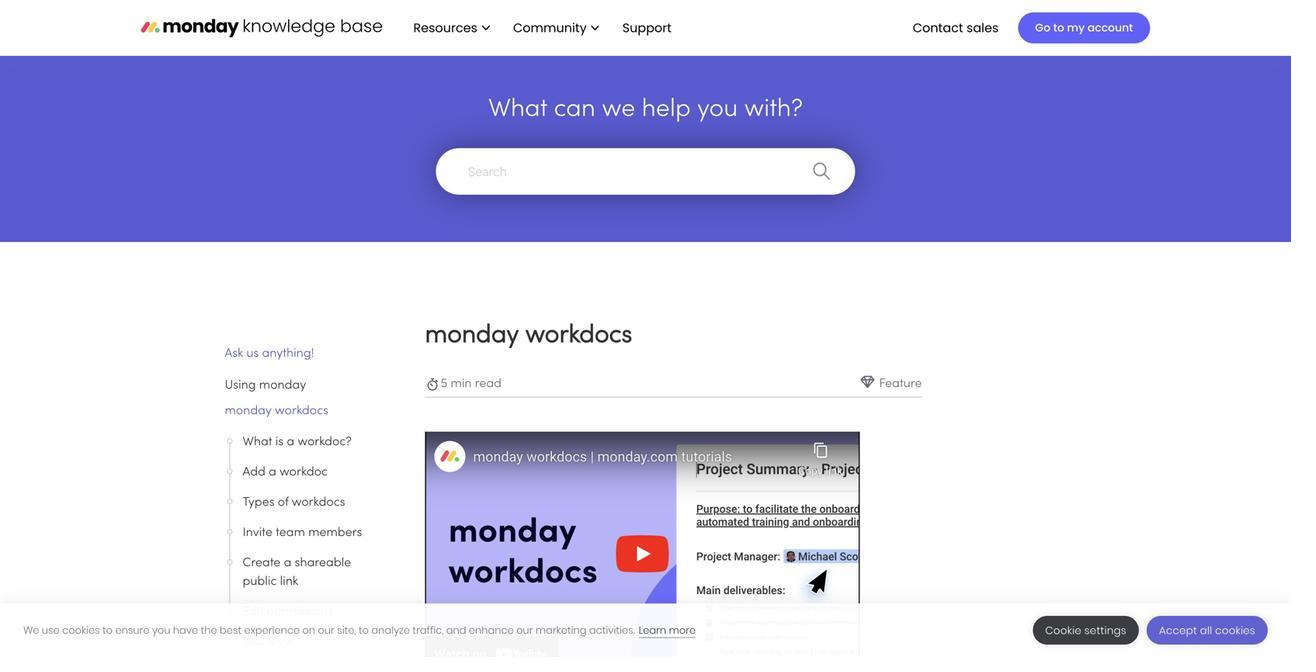 Task type: describe. For each thing, give the bounding box(es) containing it.
cookies for all
[[1216, 624, 1256, 638]]

contact sales link
[[905, 15, 1007, 41]]

main content containing what can we help you with?
[[0, 47, 1292, 658]]

1 horizontal spatial to
[[359, 624, 369, 638]]

Search search field
[[436, 148, 856, 195]]

go
[[1036, 20, 1051, 35]]

what is a workdoc? link
[[243, 433, 387, 452]]

to inside go to my account link
[[1054, 20, 1065, 35]]

accept
[[1160, 624, 1198, 638]]

dialog containing cookie settings
[[0, 604, 1292, 658]]

0 vertical spatial monday
[[425, 324, 519, 348]]

of
[[278, 497, 289, 509]]

ensure
[[115, 624, 149, 638]]

ask us anything! link
[[225, 345, 388, 363]]

experience
[[244, 624, 300, 638]]

is
[[276, 437, 284, 449]]

1 vertical spatial workdocs
[[275, 406, 329, 417]]

invite team members
[[243, 528, 362, 539]]

add a workdoc
[[243, 467, 328, 479]]

0 vertical spatial a
[[287, 437, 295, 449]]

5 min read
[[441, 379, 508, 390]]

2 vertical spatial monday
[[225, 406, 272, 417]]

analyze
[[372, 624, 410, 638]]

0 horizontal spatial you
[[152, 624, 170, 638]]

can
[[554, 98, 596, 122]]

add a workdoc link
[[243, 464, 387, 482]]

monday workdocs inside monday workdocs link
[[225, 406, 329, 417]]

help
[[642, 98, 691, 122]]

min
[[451, 379, 472, 390]]

doc
[[243, 637, 265, 649]]

best
[[220, 624, 242, 638]]

invite team members link
[[243, 524, 387, 543]]

1 horizontal spatial monday workdocs
[[425, 324, 633, 348]]

and
[[446, 624, 466, 638]]

resources link
[[406, 15, 498, 41]]

edit
[[243, 607, 264, 619]]

support
[[623, 19, 672, 36]]

all
[[1201, 624, 1213, 638]]

more
[[669, 624, 696, 638]]

we
[[23, 624, 39, 638]]

accept all cookies button
[[1147, 617, 1268, 645]]

create
[[243, 558, 281, 570]]

team
[[276, 528, 305, 539]]

members
[[308, 528, 362, 539]]

ask us anything!
[[225, 348, 314, 360]]

we
[[602, 98, 636, 122]]

what for what can we help you with?
[[489, 98, 548, 122]]

the
[[201, 624, 217, 638]]

monday.com logo image
[[141, 11, 383, 44]]

edit permissions link
[[243, 604, 387, 622]]

what can we help you with?
[[489, 98, 803, 122]]

community link
[[506, 15, 607, 41]]

5
[[441, 379, 448, 390]]

cookie
[[1046, 624, 1082, 638]]

site,
[[337, 624, 356, 638]]

sales
[[967, 19, 999, 36]]

on
[[303, 624, 315, 638]]

using
[[225, 380, 256, 392]]

resources
[[414, 19, 478, 36]]

monday workdocs link
[[225, 402, 388, 421]]

using monday link
[[225, 380, 306, 392]]



Task type: vqa. For each thing, say whether or not it's contained in the screenshot.
2nd our from left
yes



Task type: locate. For each thing, give the bounding box(es) containing it.
you left have
[[152, 624, 170, 638]]

create a shareable public link
[[243, 558, 351, 588]]

add
[[243, 467, 266, 479]]

2 vertical spatial a
[[284, 558, 292, 570]]

community
[[513, 19, 587, 36]]

a inside create a shareable public link
[[284, 558, 292, 570]]

doc style link
[[243, 634, 387, 652]]

accept all cookies
[[1160, 624, 1256, 638]]

anything!
[[262, 348, 314, 360]]

what
[[489, 98, 548, 122], [243, 437, 272, 449]]

account
[[1088, 20, 1134, 35]]

link
[[280, 577, 298, 588]]

workdocs
[[526, 324, 633, 348], [275, 406, 329, 417], [292, 497, 345, 509]]

invite
[[243, 528, 273, 539]]

learn more link
[[639, 624, 696, 639]]

cookie settings
[[1046, 624, 1127, 638]]

0 vertical spatial workdocs
[[526, 324, 633, 348]]

learn
[[639, 624, 667, 638]]

main element
[[398, 0, 1151, 56]]

support link
[[615, 15, 684, 41], [623, 19, 677, 36]]

use
[[42, 624, 60, 638]]

monday
[[425, 324, 519, 348], [259, 380, 306, 392], [225, 406, 272, 417]]

style
[[268, 637, 294, 649]]

feature
[[880, 379, 922, 390]]

have
[[173, 624, 198, 638]]

to left ensure
[[103, 624, 113, 638]]

monday workdocs
[[425, 324, 633, 348], [225, 406, 329, 417]]

a for shareable
[[284, 558, 292, 570]]

go to my account
[[1036, 20, 1134, 35]]

a right add
[[269, 467, 276, 479]]

1 our from the left
[[318, 624, 335, 638]]

0 horizontal spatial to
[[103, 624, 113, 638]]

1 horizontal spatial cookies
[[1216, 624, 1256, 638]]

settings
[[1085, 624, 1127, 638]]

our right the on
[[318, 624, 335, 638]]

2 cookies from the left
[[1216, 624, 1256, 638]]

cookie settings button
[[1033, 617, 1139, 645]]

2 our from the left
[[517, 624, 533, 638]]

workdoc
[[280, 467, 328, 479]]

cookies right use at the bottom of page
[[62, 624, 100, 638]]

using monday
[[225, 380, 306, 392]]

cookies
[[62, 624, 100, 638], [1216, 624, 1256, 638]]

doc style
[[243, 637, 294, 649]]

a right the is
[[287, 437, 295, 449]]

main content
[[0, 47, 1292, 658]]

what left the is
[[243, 437, 272, 449]]

you right help
[[698, 98, 738, 122]]

monday down using
[[225, 406, 272, 417]]

create a shareable public link link
[[243, 555, 387, 592]]

with?
[[745, 98, 803, 122]]

1 horizontal spatial what
[[489, 98, 548, 122]]

what for what is a workdoc?
[[243, 437, 272, 449]]

1 cookies from the left
[[62, 624, 100, 638]]

contact
[[913, 19, 964, 36]]

to right the go
[[1054, 20, 1065, 35]]

0 vertical spatial you
[[698, 98, 738, 122]]

our right the enhance
[[517, 624, 533, 638]]

1 vertical spatial you
[[152, 624, 170, 638]]

monday down anything!
[[259, 380, 306, 392]]

0 horizontal spatial cookies
[[62, 624, 100, 638]]

dialog
[[0, 604, 1292, 658]]

public
[[243, 577, 277, 588]]

enhance
[[469, 624, 514, 638]]

list
[[398, 0, 684, 56]]

go to my account link
[[1019, 12, 1151, 43]]

types of workdocs
[[243, 497, 345, 509]]

to
[[1054, 20, 1065, 35], [103, 624, 113, 638], [359, 624, 369, 638]]

what is a workdoc?
[[243, 437, 352, 449]]

types of workdocs link
[[243, 494, 387, 513]]

a up link
[[284, 558, 292, 570]]

0 horizontal spatial monday workdocs
[[225, 406, 329, 417]]

activities.
[[589, 624, 635, 638]]

edit permissions
[[243, 607, 333, 619]]

1 horizontal spatial our
[[517, 624, 533, 638]]

list containing resources
[[398, 0, 684, 56]]

2 vertical spatial workdocs
[[292, 497, 345, 509]]

marketing
[[536, 624, 587, 638]]

0 vertical spatial what
[[489, 98, 548, 122]]

0 vertical spatial monday workdocs
[[425, 324, 633, 348]]

shareable
[[295, 558, 351, 570]]

read
[[475, 379, 502, 390]]

ask
[[225, 348, 243, 360]]

to right the site,
[[359, 624, 369, 638]]

1 vertical spatial monday workdocs
[[225, 406, 329, 417]]

our
[[318, 624, 335, 638], [517, 624, 533, 638]]

2 horizontal spatial to
[[1054, 20, 1065, 35]]

workdoc?
[[298, 437, 352, 449]]

what left the can
[[489, 98, 548, 122]]

cookies inside button
[[1216, 624, 1256, 638]]

us
[[246, 348, 259, 360]]

we use cookies to ensure you have the best experience on our site, to analyze traffic, and enhance our marketing activities. learn more
[[23, 624, 696, 638]]

cookies for use
[[62, 624, 100, 638]]

you
[[698, 98, 738, 122], [152, 624, 170, 638]]

traffic,
[[413, 624, 444, 638]]

None search field
[[428, 148, 863, 195]]

permissions
[[267, 607, 333, 619]]

1 vertical spatial what
[[243, 437, 272, 449]]

my
[[1068, 20, 1085, 35]]

monday workdocs down 'using monday' link
[[225, 406, 329, 417]]

1 horizontal spatial you
[[698, 98, 738, 122]]

0 horizontal spatial what
[[243, 437, 272, 449]]

cookies right the all
[[1216, 624, 1256, 638]]

types
[[243, 497, 275, 509]]

1 vertical spatial a
[[269, 467, 276, 479]]

1 vertical spatial monday
[[259, 380, 306, 392]]

a
[[287, 437, 295, 449], [269, 467, 276, 479], [284, 558, 292, 570]]

monday workdocs up read
[[425, 324, 633, 348]]

monday up 5 min read
[[425, 324, 519, 348]]

contact sales
[[913, 19, 999, 36]]

a for workdoc
[[269, 467, 276, 479]]

0 horizontal spatial our
[[318, 624, 335, 638]]



